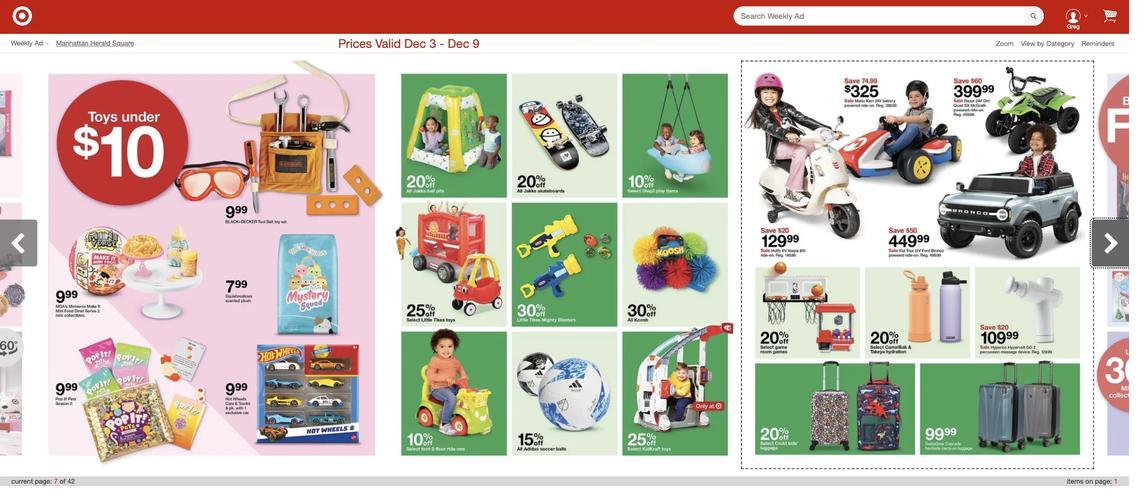 Task type: describe. For each thing, give the bounding box(es) containing it.
2 dec from the left
[[448, 36, 469, 51]]

items
[[1067, 478, 1083, 486]]

by
[[1037, 39, 1044, 47]]

reminders
[[1082, 39, 1114, 47]]

valid
[[375, 36, 401, 51]]

7
[[54, 478, 58, 486]]

42
[[67, 478, 75, 486]]

go to target.com image
[[13, 6, 32, 25]]

zoom-in element
[[996, 39, 1014, 47]]

category
[[1046, 39, 1074, 47]]

page 6 image
[[0, 61, 35, 470]]

1
[[1114, 478, 1118, 486]]

zoom link
[[996, 39, 1021, 48]]

herald
[[90, 39, 110, 47]]

items on page: 1
[[1067, 478, 1118, 486]]

1 dec from the left
[[404, 36, 426, 51]]

1 page: from the left
[[35, 478, 52, 486]]

current page: 7 of 42
[[11, 478, 75, 486]]

weekly ad
[[11, 39, 43, 47]]

Search Weekly Ad search field
[[734, 6, 1044, 26]]

reminders link
[[1082, 39, 1122, 48]]

greg
[[1067, 23, 1080, 30]]

page 10 image
[[1094, 61, 1129, 470]]

prices valid dec 3 - dec 9
[[338, 36, 479, 51]]

ad
[[35, 39, 43, 47]]

manhattan herald square
[[56, 39, 134, 47]]

of
[[60, 478, 65, 486]]

on
[[1085, 478, 1093, 486]]

weekly ad link
[[11, 39, 56, 48]]

greg link
[[1058, 0, 1088, 31]]

view your cart on target.com image
[[1103, 9, 1117, 23]]

prices
[[338, 36, 372, 51]]

zoom
[[996, 39, 1014, 47]]



Task type: locate. For each thing, give the bounding box(es) containing it.
dec
[[404, 36, 426, 51], [448, 36, 469, 51]]

0 horizontal spatial dec
[[404, 36, 426, 51]]

form
[[734, 6, 1044, 26]]

page: left 7
[[35, 478, 52, 486]]

view by category link
[[1021, 39, 1082, 47]]

weekly
[[11, 39, 33, 47]]

9
[[473, 36, 479, 51]]

page: left 1
[[1095, 478, 1112, 486]]

square
[[112, 39, 134, 47]]

view
[[1021, 39, 1035, 47]]

view by category
[[1021, 39, 1074, 47]]

3
[[429, 36, 436, 51]]

0 horizontal spatial page:
[[35, 478, 52, 486]]

page 9 image
[[742, 62, 1093, 469]]

dec right -
[[448, 36, 469, 51]]

1 horizontal spatial dec
[[448, 36, 469, 51]]

manhattan herald square link
[[56, 39, 141, 48]]

1 horizontal spatial page:
[[1095, 478, 1112, 486]]

current
[[11, 478, 33, 486]]

manhattan
[[56, 39, 88, 47]]

-
[[439, 36, 444, 51]]

dec left 3
[[404, 36, 426, 51]]

2 page: from the left
[[1095, 478, 1112, 486]]

page 7 image
[[35, 61, 388, 470]]

page 8 image
[[388, 61, 741, 470]]

page:
[[35, 478, 52, 486], [1095, 478, 1112, 486]]



Task type: vqa. For each thing, say whether or not it's contained in the screenshot.
-
yes



